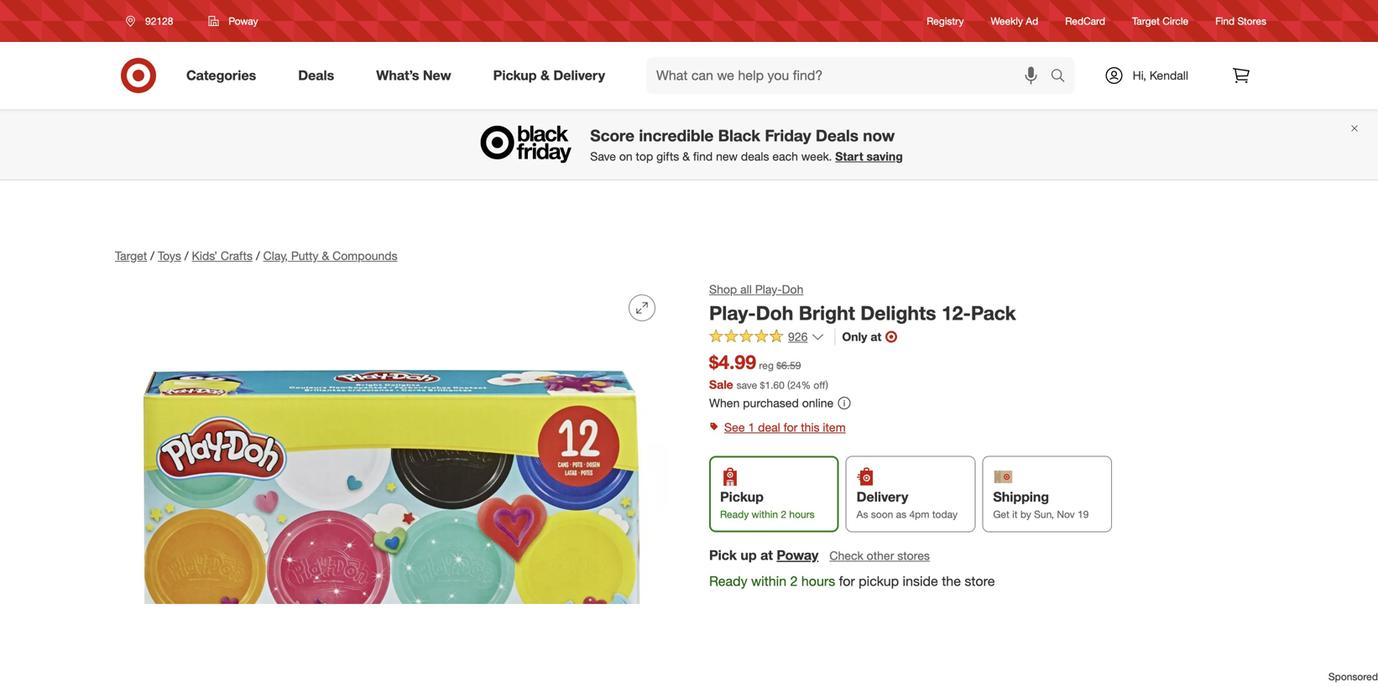 Task type: vqa. For each thing, say whether or not it's contained in the screenshot.
'Shop All Play-Doh Play-Doh Bright Delights 12-Pack'
yes



Task type: describe. For each thing, give the bounding box(es) containing it.
registry
[[927, 15, 964, 27]]

reg
[[759, 359, 774, 372]]

shop
[[709, 282, 737, 297]]

ready within 2 hours for pickup inside the store
[[709, 573, 995, 590]]

target for target / toys / kids' crafts / clay, putty & compounds
[[115, 248, 147, 263]]

pick
[[709, 547, 737, 564]]

3 / from the left
[[256, 248, 260, 263]]

1 vertical spatial doh
[[756, 301, 794, 325]]

as
[[857, 508, 868, 521]]

compounds
[[333, 248, 398, 263]]

2 within from the top
[[751, 573, 787, 590]]

sale
[[709, 377, 733, 392]]

find stores
[[1216, 15, 1267, 27]]

target for target circle
[[1132, 15, 1160, 27]]

bright
[[799, 301, 855, 325]]

1 horizontal spatial 2
[[790, 573, 798, 590]]

1 horizontal spatial at
[[871, 330, 882, 344]]

1 horizontal spatial for
[[839, 573, 855, 590]]

weekly ad link
[[991, 14, 1039, 28]]

sponsored
[[1329, 671, 1378, 683]]

4pm
[[910, 508, 930, 521]]

all
[[740, 282, 752, 297]]

$4.99
[[709, 351, 756, 374]]

categories link
[[172, 57, 277, 94]]

pickup ready within 2 hours
[[720, 489, 815, 521]]

926 link
[[709, 329, 825, 348]]

now
[[863, 126, 895, 145]]

deals
[[741, 149, 769, 164]]

check other stores button
[[829, 547, 931, 565]]

crafts
[[221, 248, 253, 263]]

weekly ad
[[991, 15, 1039, 27]]

pickup & delivery
[[493, 67, 605, 84]]

1
[[748, 420, 755, 435]]

item
[[823, 420, 846, 435]]

kendall
[[1150, 68, 1189, 83]]

sun,
[[1034, 508, 1054, 521]]

toys
[[158, 248, 181, 263]]

deal
[[758, 420, 781, 435]]

delights
[[861, 301, 936, 325]]

kids' crafts link
[[192, 248, 253, 263]]

search
[[1043, 69, 1083, 85]]

poway button
[[777, 546, 819, 565]]

92128 button
[[115, 6, 191, 36]]

1 horizontal spatial &
[[541, 67, 550, 84]]

clay,
[[263, 248, 288, 263]]

target circle link
[[1132, 14, 1189, 28]]

score incredible black friday deals now save on top gifts & find new deals each week. start saving
[[590, 126, 903, 164]]

24
[[790, 379, 801, 392]]

pack
[[971, 301, 1016, 325]]

What can we help you find? suggestions appear below search field
[[646, 57, 1055, 94]]

what's
[[376, 67, 419, 84]]

1 vertical spatial play-
[[709, 301, 756, 325]]

black
[[718, 126, 761, 145]]

for inside see 1 deal for this item link
[[784, 420, 798, 435]]

0 horizontal spatial at
[[761, 547, 773, 564]]

categories
[[186, 67, 256, 84]]

today
[[932, 508, 958, 521]]

ready inside pickup ready within 2 hours
[[720, 508, 749, 521]]

gifts
[[657, 149, 679, 164]]

target link
[[115, 248, 147, 263]]

when
[[709, 396, 740, 411]]

up
[[741, 547, 757, 564]]

1 vertical spatial hours
[[802, 573, 835, 590]]

what's new
[[376, 67, 451, 84]]

soon
[[871, 508, 893, 521]]

stores
[[898, 549, 930, 563]]

19
[[1078, 508, 1089, 521]]

$6.59
[[777, 359, 801, 372]]

weekly
[[991, 15, 1023, 27]]

deals inside "link"
[[298, 67, 334, 84]]

926
[[788, 330, 808, 344]]

other
[[867, 549, 894, 563]]

online
[[802, 396, 834, 411]]

pickup for &
[[493, 67, 537, 84]]

pickup for ready
[[720, 489, 764, 505]]

find
[[693, 149, 713, 164]]

hours inside pickup ready within 2 hours
[[789, 508, 815, 521]]

find stores link
[[1216, 14, 1267, 28]]

12-
[[942, 301, 971, 325]]

deals link
[[284, 57, 355, 94]]

shipping
[[993, 489, 1049, 505]]

inside
[[903, 573, 938, 590]]

find
[[1216, 15, 1235, 27]]

hi, kendall
[[1133, 68, 1189, 83]]

within inside pickup ready within 2 hours
[[752, 508, 778, 521]]

play-doh bright delights 12-pack, 1 of 6 image
[[115, 281, 669, 688]]

$
[[760, 379, 765, 392]]

1 vertical spatial ready
[[709, 573, 748, 590]]



Task type: locate. For each thing, give the bounding box(es) containing it.
1 vertical spatial 2
[[790, 573, 798, 590]]

ready
[[720, 508, 749, 521], [709, 573, 748, 590]]

0 vertical spatial deals
[[298, 67, 334, 84]]

check other stores
[[830, 549, 930, 563]]

poway up categories link
[[229, 15, 258, 27]]

2 / from the left
[[185, 248, 189, 263]]

see 1 deal for this item link
[[709, 416, 1263, 439]]

0 horizontal spatial target
[[115, 248, 147, 263]]

0 horizontal spatial deals
[[298, 67, 334, 84]]

hi,
[[1133, 68, 1147, 83]]

deals left what's at the left of the page
[[298, 67, 334, 84]]

0 vertical spatial for
[[784, 420, 798, 435]]

pickup up up
[[720, 489, 764, 505]]

deals inside score incredible black friday deals now save on top gifts & find new deals each week. start saving
[[816, 126, 859, 145]]

0 vertical spatial 2
[[781, 508, 787, 521]]

1 horizontal spatial poway
[[777, 547, 819, 564]]

0 horizontal spatial poway
[[229, 15, 258, 27]]

redcard link
[[1065, 14, 1106, 28]]

1 vertical spatial within
[[751, 573, 787, 590]]

ready down the "pick"
[[709, 573, 748, 590]]

1 horizontal spatial delivery
[[857, 489, 909, 505]]

0 horizontal spatial for
[[784, 420, 798, 435]]

poway left check
[[777, 547, 819, 564]]

2 down poway button
[[790, 573, 798, 590]]

score
[[590, 126, 635, 145]]

toys link
[[158, 248, 181, 263]]

play-
[[755, 282, 782, 297], [709, 301, 756, 325]]

pickup right the new
[[493, 67, 537, 84]]

1 vertical spatial at
[[761, 547, 773, 564]]

0 vertical spatial play-
[[755, 282, 782, 297]]

check
[[830, 549, 864, 563]]

0 horizontal spatial 2
[[781, 508, 787, 521]]

ready up the "pick"
[[720, 508, 749, 521]]

store
[[965, 573, 995, 590]]

2 up poway button
[[781, 508, 787, 521]]

delivery as soon as 4pm today
[[857, 489, 958, 521]]

0 vertical spatial target
[[1132, 15, 1160, 27]]

at
[[871, 330, 882, 344], [761, 547, 773, 564]]

top
[[636, 149, 653, 164]]

1 / from the left
[[151, 248, 154, 263]]

pickup inside pickup ready within 2 hours
[[720, 489, 764, 505]]

shop all play-doh play-doh bright delights 12-pack
[[709, 282, 1016, 325]]

delivery
[[554, 67, 605, 84], [857, 489, 909, 505]]

see
[[724, 420, 745, 435]]

it
[[1013, 508, 1018, 521]]

hours down poway button
[[802, 573, 835, 590]]

new
[[716, 149, 738, 164]]

delivery inside delivery as soon as 4pm today
[[857, 489, 909, 505]]

kids'
[[192, 248, 217, 263]]

/ left toys
[[151, 248, 154, 263]]

play- right all
[[755, 282, 782, 297]]

pick up at poway
[[709, 547, 819, 564]]

target left circle
[[1132, 15, 1160, 27]]

play- down shop
[[709, 301, 756, 325]]

2 horizontal spatial &
[[683, 149, 690, 164]]

0 vertical spatial delivery
[[554, 67, 605, 84]]

poway
[[229, 15, 258, 27], [777, 547, 819, 564]]

0 vertical spatial poway
[[229, 15, 258, 27]]

1 vertical spatial pickup
[[720, 489, 764, 505]]

see 1 deal for this item
[[724, 420, 846, 435]]

1 horizontal spatial deals
[[816, 126, 859, 145]]

at right up
[[761, 547, 773, 564]]

1 horizontal spatial pickup
[[720, 489, 764, 505]]

search button
[[1043, 57, 1083, 97]]

0 vertical spatial within
[[752, 508, 778, 521]]

0 vertical spatial hours
[[789, 508, 815, 521]]

$4.99 reg $6.59 sale save $ 1.60 ( 24 % off )
[[709, 351, 828, 392]]

by
[[1021, 508, 1032, 521]]

hours up poway button
[[789, 508, 815, 521]]

for left this
[[784, 420, 798, 435]]

doh up 926 link
[[756, 301, 794, 325]]

0 vertical spatial pickup
[[493, 67, 537, 84]]

circle
[[1163, 15, 1189, 27]]

doh up bright
[[782, 282, 804, 297]]

1.60
[[765, 379, 785, 392]]

ad
[[1026, 15, 1039, 27]]

at right only
[[871, 330, 882, 344]]

target circle
[[1132, 15, 1189, 27]]

1 vertical spatial target
[[115, 248, 147, 263]]

within down pick up at poway
[[751, 573, 787, 590]]

2 vertical spatial &
[[322, 248, 329, 263]]

week.
[[802, 149, 832, 164]]

2 horizontal spatial /
[[256, 248, 260, 263]]

on
[[619, 149, 633, 164]]

within up pick up at poway
[[752, 508, 778, 521]]

2 inside pickup ready within 2 hours
[[781, 508, 787, 521]]

target left toys
[[115, 248, 147, 263]]

0 vertical spatial doh
[[782, 282, 804, 297]]

deals
[[298, 67, 334, 84], [816, 126, 859, 145]]

1 horizontal spatial /
[[185, 248, 189, 263]]

off
[[814, 379, 826, 392]]

1 within from the top
[[752, 508, 778, 521]]

redcard
[[1065, 15, 1106, 27]]

friday
[[765, 126, 811, 145]]

pickup
[[859, 573, 899, 590]]

this
[[801, 420, 820, 435]]

for
[[784, 420, 798, 435], [839, 573, 855, 590]]

1 vertical spatial &
[[683, 149, 690, 164]]

as
[[896, 508, 907, 521]]

incredible
[[639, 126, 714, 145]]

target / toys / kids' crafts / clay, putty & compounds
[[115, 248, 398, 263]]

1 vertical spatial deals
[[816, 126, 859, 145]]

deals up start
[[816, 126, 859, 145]]

saving
[[867, 149, 903, 164]]

0 vertical spatial ready
[[720, 508, 749, 521]]

registry link
[[927, 14, 964, 28]]

)
[[826, 379, 828, 392]]

new
[[423, 67, 451, 84]]

poway inside dropdown button
[[229, 15, 258, 27]]

delivery up soon
[[857, 489, 909, 505]]

& inside score incredible black friday deals now save on top gifts & find new deals each week. start saving
[[683, 149, 690, 164]]

(
[[788, 379, 790, 392]]

within
[[752, 508, 778, 521], [751, 573, 787, 590]]

0 vertical spatial at
[[871, 330, 882, 344]]

purchased
[[743, 396, 799, 411]]

only at
[[842, 330, 882, 344]]

0 vertical spatial &
[[541, 67, 550, 84]]

1 vertical spatial delivery
[[857, 489, 909, 505]]

1 vertical spatial poway
[[777, 547, 819, 564]]

0 horizontal spatial pickup
[[493, 67, 537, 84]]

delivery up score
[[554, 67, 605, 84]]

hours
[[789, 508, 815, 521], [802, 573, 835, 590]]

save
[[590, 149, 616, 164]]

poway button
[[198, 6, 269, 36]]

0 horizontal spatial /
[[151, 248, 154, 263]]

start
[[836, 149, 864, 164]]

/ left the clay,
[[256, 248, 260, 263]]

when purchased online
[[709, 396, 834, 411]]

1 vertical spatial for
[[839, 573, 855, 590]]

92128
[[145, 15, 173, 27]]

/ right toys link
[[185, 248, 189, 263]]

target
[[1132, 15, 1160, 27], [115, 248, 147, 263]]

1 horizontal spatial target
[[1132, 15, 1160, 27]]

for down check
[[839, 573, 855, 590]]

0 horizontal spatial &
[[322, 248, 329, 263]]

nov
[[1057, 508, 1075, 521]]

0 horizontal spatial delivery
[[554, 67, 605, 84]]



